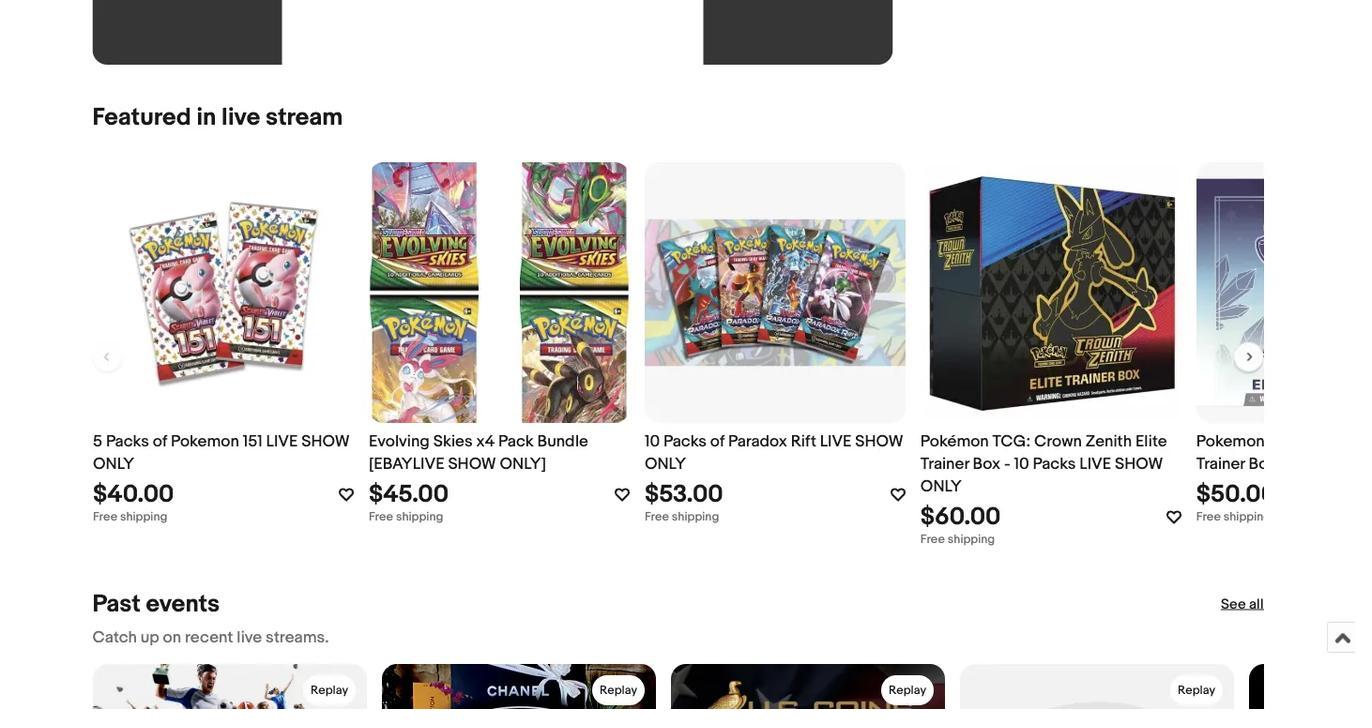 Task type: vqa. For each thing, say whether or not it's contained in the screenshot.
the bottom "Edition"
no



Task type: describe. For each thing, give the bounding box(es) containing it.
on
[[163, 628, 181, 648]]

show for $45.00
[[448, 455, 496, 474]]

only inside pokémon tcg: crown zenith elite trainer box - 10 packs live show only
[[920, 477, 961, 497]]

evolving skies x4 pack bundle [ebaylive show only] image
[[368, 91, 629, 495]]

all
[[1249, 596, 1264, 613]]

1 replay from the left
[[310, 683, 348, 698]]

0 vertical spatial live
[[221, 103, 260, 132]]

151
[[242, 432, 262, 452]]

catch up on recent live streams.
[[92, 628, 329, 648]]

silver
[[1305, 432, 1345, 452]]

free shipping for $60.00
[[920, 532, 995, 547]]

pokémon tcg: crown zenith elite trainer box - 10 packs live show only
[[920, 432, 1167, 497]]

free for $40.00
[[92, 510, 117, 524]]

shipping inside pokemon tcg silver te $50.00 free shipping
[[1223, 510, 1270, 524]]

stream
[[265, 103, 343, 132]]

streams.
[[266, 628, 329, 648]]

evolving skies x4 pack bundle [ebaylive show only] link
[[368, 431, 629, 476]]

free inside pokemon tcg silver te $50.00 free shipping
[[1196, 510, 1220, 524]]

featured
[[92, 103, 191, 132]]

shipping for $60.00
[[947, 532, 995, 547]]

live inside pokémon tcg: crown zenith elite trainer box - 10 packs live show only
[[1079, 455, 1111, 474]]

live for $40.00
[[266, 432, 297, 452]]

$40.00
[[92, 480, 174, 509]]

5 packs of pokemon 151  live show only
[[92, 432, 349, 474]]

10 inside pokémon tcg: crown zenith elite trainer box - 10 packs live show only
[[1014, 455, 1029, 474]]

free for $53.00
[[644, 510, 669, 524]]

$50.00
[[1196, 480, 1276, 509]]

free for $60.00
[[920, 532, 945, 547]]

shipping for $45.00
[[395, 510, 443, 524]]

pokemon tcg silver te $50.00 free shipping
[[1196, 432, 1356, 524]]

see all link
[[1221, 595, 1264, 614]]

evolving skies x4 pack bundle [ebaylive show only]
[[368, 432, 588, 474]]

pokemon tcg silver te link
[[1196, 431, 1356, 476]]

only for $53.00
[[644, 455, 686, 474]]

only for $40.00
[[92, 455, 134, 474]]

show inside pokémon tcg: crown zenith elite trainer box - 10 packs live show only
[[1114, 455, 1163, 474]]

evolving
[[368, 432, 429, 452]]

[ebaylive
[[368, 455, 444, 474]]

catch
[[92, 628, 137, 648]]

bundle
[[537, 432, 588, 452]]



Task type: locate. For each thing, give the bounding box(es) containing it.
1 vertical spatial 10
[[1014, 455, 1029, 474]]

10 inside 10 packs of paradox rift live show only
[[644, 432, 659, 452]]

packs inside 5 packs of pokemon 151  live show only
[[105, 432, 149, 452]]

only
[[92, 455, 134, 474], [644, 455, 686, 474], [920, 477, 961, 497]]

pokemon up $50.00 on the right of the page
[[1196, 432, 1264, 452]]

1 horizontal spatial pokemon
[[1196, 432, 1264, 452]]

up
[[141, 628, 159, 648]]

pack
[[498, 432, 533, 452]]

1 horizontal spatial 10
[[1014, 455, 1029, 474]]

packs for $53.00
[[663, 432, 706, 452]]

tcg
[[1268, 432, 1302, 452]]

-
[[1004, 455, 1010, 474]]

pokemon
[[170, 432, 239, 452], [1196, 432, 1264, 452]]

10 packs of paradox rift live show only image
[[644, 219, 905, 366]]

elite
[[1135, 432, 1167, 452]]

packs
[[105, 432, 149, 452], [663, 432, 706, 452], [1032, 455, 1076, 474]]

te
[[1349, 432, 1356, 452]]

5 packs of pokemon 151  live show only image
[[92, 162, 353, 423]]

tcg:
[[992, 432, 1030, 452]]

crown
[[1034, 432, 1082, 452]]

free
[[92, 510, 117, 524], [368, 510, 393, 524], [644, 510, 669, 524], [1196, 510, 1220, 524], [920, 532, 945, 547]]

only inside 10 packs of paradox rift live show only
[[644, 455, 686, 474]]

free shipping down $45.00
[[368, 510, 443, 524]]

live
[[266, 432, 297, 452], [819, 432, 851, 452], [1079, 455, 1111, 474]]

2 of from the left
[[710, 432, 724, 452]]

shipping for $40.00
[[120, 510, 167, 524]]

free for $45.00
[[368, 510, 393, 524]]

only up $53.00
[[644, 455, 686, 474]]

pokemon inside pokemon tcg silver te $50.00 free shipping
[[1196, 432, 1264, 452]]

0 horizontal spatial only
[[92, 455, 134, 474]]

of inside 10 packs of paradox rift live show only
[[710, 432, 724, 452]]

live inside 10 packs of paradox rift live show only
[[819, 432, 851, 452]]

packs inside pokémon tcg: crown zenith elite trainer box - 10 packs live show only
[[1032, 455, 1076, 474]]

events
[[146, 590, 220, 619]]

shipping down $50.00 on the right of the page
[[1223, 510, 1270, 524]]

0 horizontal spatial pokemon
[[170, 432, 239, 452]]

2 horizontal spatial live
[[1079, 455, 1111, 474]]

2 pokemon from the left
[[1196, 432, 1264, 452]]

live down zenith
[[1079, 455, 1111, 474]]

4 replay from the left
[[1177, 683, 1215, 698]]

of up $40.00
[[152, 432, 167, 452]]

packs up $53.00
[[663, 432, 706, 452]]

10 right -
[[1014, 455, 1029, 474]]

0 horizontal spatial packs
[[105, 432, 149, 452]]

show left pokémon at right
[[855, 432, 903, 452]]

free shipping down '$60.00'
[[920, 532, 995, 547]]

rift
[[790, 432, 816, 452]]

pokemon tcg silver tempest elite trainer box live show only image
[[1196, 179, 1356, 407]]

live right recent
[[237, 628, 262, 648]]

paradox
[[728, 432, 787, 452]]

see all
[[1221, 596, 1264, 613]]

packs inside 10 packs of paradox rift live show only
[[663, 432, 706, 452]]

of for $53.00
[[710, 432, 724, 452]]

free down '$60.00'
[[920, 532, 945, 547]]

2 replay from the left
[[599, 683, 637, 698]]

replay
[[310, 683, 348, 698], [599, 683, 637, 698], [888, 683, 926, 698], [1177, 683, 1215, 698]]

1 of from the left
[[152, 432, 167, 452]]

show for $40.00
[[301, 432, 349, 452]]

shipping down $40.00
[[120, 510, 167, 524]]

trainer
[[920, 455, 969, 474]]

pokémon tcg: crown zenith elite trainer box - 10 packs live show only link
[[920, 431, 1181, 498]]

5
[[92, 432, 102, 452]]

of
[[152, 432, 167, 452], [710, 432, 724, 452]]

pokemon left 151
[[170, 432, 239, 452]]

past events
[[92, 590, 220, 619]]

pokémon
[[920, 432, 988, 452]]

1 horizontal spatial packs
[[663, 432, 706, 452]]

show
[[301, 432, 349, 452], [855, 432, 903, 452], [448, 455, 496, 474], [1114, 455, 1163, 474]]

free shipping down $53.00
[[644, 510, 719, 524]]

1 horizontal spatial of
[[710, 432, 724, 452]]

free shipping for $45.00
[[368, 510, 443, 524]]

free shipping down $40.00
[[92, 510, 167, 524]]

1 pokemon from the left
[[170, 432, 239, 452]]

free down $45.00
[[368, 510, 393, 524]]

pokemon inside 5 packs of pokemon 151  live show only
[[170, 432, 239, 452]]

10 up $53.00
[[644, 432, 659, 452]]

x4
[[476, 432, 494, 452]]

only down trainer
[[920, 477, 961, 497]]

0 horizontal spatial of
[[152, 432, 167, 452]]

packs right 5
[[105, 432, 149, 452]]

live inside 5 packs of pokemon 151  live show only
[[266, 432, 297, 452]]

live for $53.00
[[819, 432, 851, 452]]

shipping for $53.00
[[671, 510, 719, 524]]

10 packs of paradox rift live show only
[[644, 432, 903, 474]]

$53.00
[[644, 480, 723, 509]]

1 vertical spatial live
[[237, 628, 262, 648]]

of left "paradox"
[[710, 432, 724, 452]]

10 packs of paradox rift live show only link
[[644, 431, 905, 476]]

10
[[644, 432, 659, 452], [1014, 455, 1029, 474]]

free down $50.00 on the right of the page
[[1196, 510, 1220, 524]]

packs down crown
[[1032, 455, 1076, 474]]

2 horizontal spatial packs
[[1032, 455, 1076, 474]]

live right in
[[221, 103, 260, 132]]

recent
[[185, 628, 233, 648]]

only]
[[499, 455, 546, 474]]

$45.00
[[368, 480, 448, 509]]

3 replay from the left
[[888, 683, 926, 698]]

show inside 10 packs of paradox rift live show only
[[855, 432, 903, 452]]

show down elite
[[1114, 455, 1163, 474]]

free down $40.00
[[92, 510, 117, 524]]

of for $40.00
[[152, 432, 167, 452]]

0 horizontal spatial live
[[266, 432, 297, 452]]

0 vertical spatial 10
[[644, 432, 659, 452]]

show for $53.00
[[855, 432, 903, 452]]

show inside evolving skies x4 pack bundle [ebaylive show only]
[[448, 455, 496, 474]]

live
[[221, 103, 260, 132], [237, 628, 262, 648]]

live right 151
[[266, 432, 297, 452]]

of inside 5 packs of pokemon 151  live show only
[[152, 432, 167, 452]]

featured in live stream
[[92, 103, 343, 132]]

free shipping for $40.00
[[92, 510, 167, 524]]

in
[[197, 103, 216, 132]]

only inside 5 packs of pokemon 151  live show only
[[92, 455, 134, 474]]

0 horizontal spatial 10
[[644, 432, 659, 452]]

shipping
[[120, 510, 167, 524], [395, 510, 443, 524], [671, 510, 719, 524], [1223, 510, 1270, 524], [947, 532, 995, 547]]

show down x4
[[448, 455, 496, 474]]

zenith
[[1085, 432, 1131, 452]]

live right rift
[[819, 432, 851, 452]]

packs for $40.00
[[105, 432, 149, 452]]

skies
[[433, 432, 472, 452]]

free shipping for $53.00
[[644, 510, 719, 524]]

$60.00
[[920, 503, 1000, 532]]

1 horizontal spatial live
[[819, 432, 851, 452]]

shipping down '$60.00'
[[947, 532, 995, 547]]

show right 151
[[301, 432, 349, 452]]

free shipping
[[92, 510, 167, 524], [368, 510, 443, 524], [644, 510, 719, 524], [920, 532, 995, 547]]

box
[[972, 455, 1000, 474]]

only down 5
[[92, 455, 134, 474]]

shipping down $53.00
[[671, 510, 719, 524]]

see
[[1221, 596, 1246, 613]]

2 horizontal spatial only
[[920, 477, 961, 497]]

1 horizontal spatial only
[[644, 455, 686, 474]]

pokémon tcg: crown zenith elite trainer box - 10 packs live show only image
[[920, 162, 1181, 423]]

shipping down $45.00
[[395, 510, 443, 524]]

free down $53.00
[[644, 510, 669, 524]]

5 packs of pokemon 151  live show only link
[[92, 431, 353, 476]]

show inside 5 packs of pokemon 151  live show only
[[301, 432, 349, 452]]

past
[[92, 590, 141, 619]]



